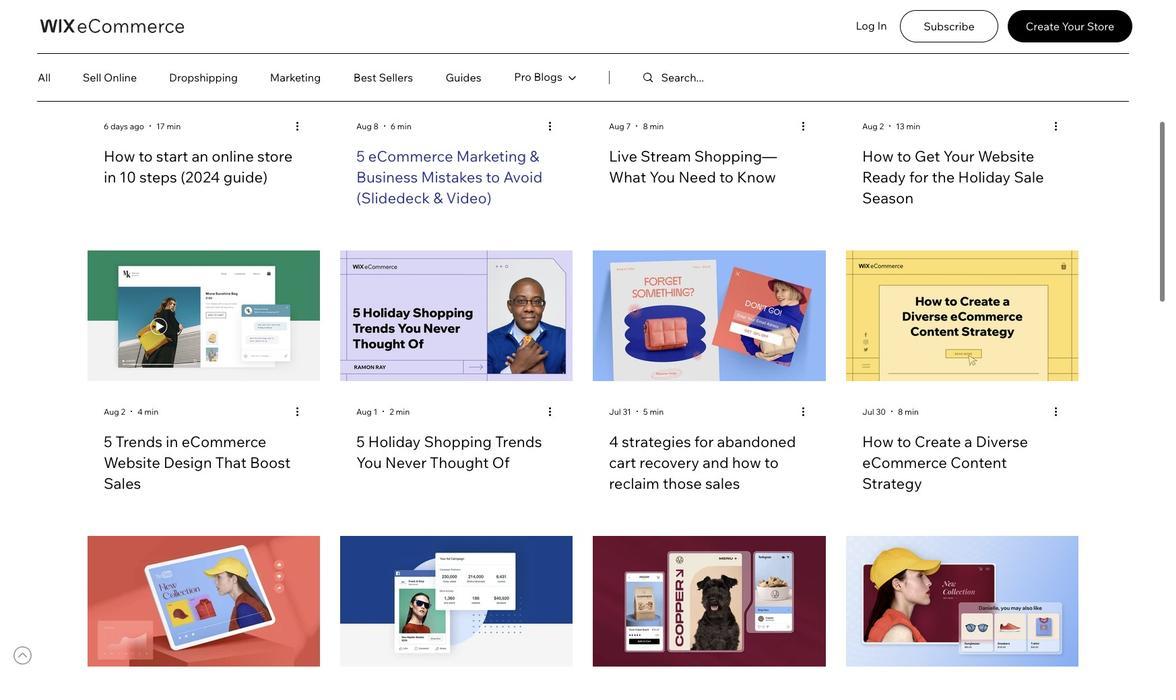 Task type: describe. For each thing, give the bounding box(es) containing it.
5 for 5 trends in ecommerce website design that boost sales
[[104, 433, 112, 452]]

live stream shopping— what you need to know
[[609, 147, 777, 187]]

sell
[[83, 70, 101, 84]]

dropshipping link
[[154, 64, 253, 91]]

4 strategies for abandoned cart recovery and how to reclaim those sales link
[[609, 432, 810, 494]]

5 holiday shopping trends you never thought of
[[356, 433, 542, 472]]

get
[[915, 147, 940, 166]]

sales
[[705, 474, 740, 493]]

strategies
[[622, 433, 691, 452]]

never
[[385, 453, 427, 472]]

0 horizontal spatial &
[[433, 188, 443, 207]]

how to get your website ready for the holiday sale season image
[[846, 0, 1079, 96]]

the trick to multiplying your sales with multichannel selling element
[[593, 536, 826, 679]]

boost
[[250, 453, 291, 472]]

jul for how
[[863, 407, 874, 417]]

8 min for stream
[[643, 121, 664, 131]]

5 holiday shopping trends you never thought of element
[[340, 251, 573, 516]]

0 vertical spatial marketing
[[270, 70, 321, 84]]

log
[[856, 19, 875, 32]]

to inside live stream shopping— what you need to know
[[720, 168, 734, 187]]

ecommerce inside how to create a diverse ecommerce content strategy
[[863, 453, 947, 472]]

stream
[[641, 147, 691, 166]]

17
[[156, 121, 165, 131]]

shopping—
[[695, 147, 777, 166]]

ready
[[863, 168, 906, 187]]

1
[[374, 407, 377, 417]]

avoid
[[504, 168, 543, 187]]

diverse
[[976, 433, 1028, 452]]

aug for 5 holiday shopping trends you never thought of
[[356, 407, 372, 417]]

5 trends in ecommerce website design that boost sales element
[[88, 251, 320, 516]]

jul 30
[[863, 407, 886, 417]]

min for get
[[907, 121, 921, 131]]

log in
[[856, 19, 887, 32]]

design
[[164, 453, 212, 472]]

6 for 6 min
[[391, 121, 396, 131]]

for inside 4 strategies for abandoned cart recovery and how to reclaim those sales
[[694, 433, 714, 452]]

best
[[354, 70, 377, 84]]

days
[[111, 121, 128, 131]]

2 for how
[[880, 121, 884, 131]]

best sellers
[[354, 70, 413, 84]]

how to start an online store in 10 steps (2024 guide)
[[104, 147, 293, 187]]

5 min
[[643, 407, 664, 417]]

(2024
[[181, 168, 220, 187]]

live
[[609, 147, 638, 166]]

of
[[492, 453, 510, 472]]

how to start an online store in 10 steps (2024 guide) link
[[104, 146, 304, 188]]

Search... search field
[[661, 62, 785, 93]]

video)
[[446, 188, 492, 207]]

aug for how to get your website ready for the holiday sale season
[[863, 121, 878, 131]]

pro
[[514, 70, 532, 84]]

aug 2 for how
[[863, 121, 884, 131]]

to inside 5 ecommerce marketing & business mistakes to avoid (slidedeck & video)
[[486, 168, 500, 187]]

(slidedeck
[[356, 188, 430, 207]]

0 vertical spatial &
[[530, 147, 539, 166]]

holiday inside 5 holiday shopping trends you never thought of
[[368, 433, 421, 452]]

5 holiday shopping trends you never thought of link
[[356, 432, 557, 474]]

7
[[626, 121, 631, 131]]

to inside how to create a diverse ecommerce content strategy
[[897, 433, 912, 452]]

sellers
[[379, 70, 413, 84]]

how to launch a successful facebook ad campaign with wix image
[[340, 536, 573, 667]]

4 for 4 strategies for abandoned cart recovery and how to reclaim those sales
[[609, 433, 619, 452]]

know
[[737, 168, 776, 187]]

the trick to multiplying your sales with multichannel selling image
[[593, 536, 826, 667]]

4 strategies for abandoned cart recovery and how to reclaim those sales image
[[593, 251, 826, 381]]

4 min
[[137, 407, 159, 417]]

how to get your website ready for the holiday sale season link
[[863, 146, 1063, 209]]

10
[[119, 168, 136, 187]]

2 min
[[390, 407, 410, 417]]

live stream shopping— what you need to know link
[[609, 146, 810, 188]]

8 inside 5 ecommerce marketing & business mistakes to avoid (slidedeck & video) element
[[374, 121, 379, 131]]

those
[[663, 474, 702, 493]]

your inside how to get your website ready for the holiday sale season
[[944, 147, 975, 166]]

mistakes
[[421, 168, 483, 187]]

online
[[212, 147, 254, 166]]

the
[[932, 168, 955, 187]]

min for start
[[167, 121, 181, 131]]

5 ecommerce marketing & business mistakes to avoid (slidedeck & video) element
[[340, 0, 573, 230]]

blogs
[[534, 70, 563, 84]]

for inside how to get your website ready for the holiday sale season
[[909, 168, 929, 187]]

best sellers link
[[338, 64, 429, 91]]

how to create a diverse ecommerce content strategy link
[[863, 432, 1063, 494]]

log in link
[[853, 12, 890, 40]]

dropshipping
[[169, 70, 238, 84]]

8 for how to create a diverse ecommerce content strategy
[[898, 407, 903, 417]]

store
[[257, 147, 293, 166]]

2 for 5
[[121, 407, 125, 417]]

30
[[876, 407, 886, 417]]

aug for 5 ecommerce marketing & business mistakes to avoid (slidedeck & video)
[[356, 121, 372, 131]]

aug for 5 trends in ecommerce website design that boost sales
[[104, 407, 119, 417]]

5 trends in ecommerce website design that boost sales image
[[88, 251, 320, 381]]

13
[[896, 121, 905, 131]]

create your store link
[[1008, 10, 1133, 42]]

and
[[703, 453, 729, 472]]

top 8 ecommerce personalization examples to boost sales image
[[846, 536, 1079, 667]]

you for need
[[650, 168, 675, 187]]

in
[[878, 19, 887, 32]]

5 ecommerce marketing & business mistakes to avoid (slidedeck & video) link
[[356, 146, 557, 209]]

0 vertical spatial your
[[1062, 19, 1085, 33]]

all link
[[38, 64, 66, 91]]

5 ecommerce marketing & business mistakes to avoid (slidedeck & video) image
[[340, 0, 573, 96]]

holiday inside how to get your website ready for the holiday sale season
[[958, 168, 1011, 187]]

how to sell on youtube as an ecommerce business element
[[88, 536, 320, 679]]

season
[[863, 188, 914, 207]]

min for shopping
[[396, 407, 410, 417]]

website for holiday
[[978, 147, 1035, 166]]

5 for 5 min
[[643, 407, 648, 417]]

jul 31
[[609, 407, 631, 417]]

aug 7
[[609, 121, 631, 131]]

sell online link
[[66, 64, 154, 91]]

17 min
[[156, 121, 181, 131]]

site element
[[498, 61, 579, 102]]

4 strategies for abandoned cart recovery and how to reclaim those sales
[[609, 433, 796, 493]]



Task type: locate. For each thing, give the bounding box(es) containing it.
0 vertical spatial for
[[909, 168, 929, 187]]

guides
[[446, 70, 481, 84]]

0 horizontal spatial 8 min
[[643, 121, 664, 131]]

0 vertical spatial create
[[1026, 19, 1060, 33]]

1 6 from the left
[[104, 121, 109, 131]]

0 horizontal spatial in
[[104, 168, 116, 187]]

0 horizontal spatial your
[[944, 147, 975, 166]]

5 down aug 1
[[356, 433, 365, 452]]

1 horizontal spatial for
[[909, 168, 929, 187]]

how to get your website ready for the holiday sale season
[[863, 147, 1044, 207]]

content
[[951, 453, 1007, 472]]

in
[[104, 168, 116, 187], [166, 433, 178, 452]]

8 min inside live stream shopping—what you need to know element
[[643, 121, 664, 131]]

8 min inside how to create a diverse ecommerce content strategy element
[[898, 407, 919, 417]]

aug 2 for 5
[[104, 407, 125, 417]]

1 horizontal spatial you
[[650, 168, 675, 187]]

1 horizontal spatial create
[[1026, 19, 1060, 33]]

4 strategies for abandoned cart recovery and how to reclaim those sales element
[[593, 251, 826, 516]]

start
[[156, 147, 188, 166]]

6 inside how to start an online store in 10 steps (2024 guide) element
[[104, 121, 109, 131]]

your
[[1062, 19, 1085, 33], [944, 147, 975, 166]]

shopping
[[424, 433, 492, 452]]

ecommerce
[[368, 147, 453, 166], [182, 433, 266, 452], [863, 453, 947, 472]]

aug inside "how to get your website ready for the holiday sale season" element
[[863, 121, 878, 131]]

holiday
[[958, 168, 1011, 187], [368, 433, 421, 452]]

you left never
[[356, 453, 382, 472]]

to
[[139, 147, 153, 166], [897, 147, 912, 166], [486, 168, 500, 187], [720, 168, 734, 187], [897, 433, 912, 452], [765, 453, 779, 472]]

ecommerce up business
[[368, 147, 453, 166]]

4 inside 5 trends in ecommerce website design that boost sales 'element'
[[137, 407, 143, 417]]

to left avoid
[[486, 168, 500, 187]]

2 inside "how to get your website ready for the holiday sale season" element
[[880, 121, 884, 131]]

5 up sales
[[104, 433, 112, 452]]

guides link
[[429, 64, 498, 91]]

aug inside 5 holiday shopping trends you never thought of element
[[356, 407, 372, 417]]

for up and
[[694, 433, 714, 452]]

min inside 5 holiday shopping trends you never thought of element
[[396, 407, 410, 417]]

how to sell on youtube as an ecommerce business image
[[88, 536, 320, 667]]

6 left days
[[104, 121, 109, 131]]

create your store
[[1026, 19, 1115, 33]]

0 horizontal spatial website
[[104, 453, 160, 472]]

ecommerce up the 'that'
[[182, 433, 266, 452]]

2 6 from the left
[[391, 121, 396, 131]]

reclaim
[[609, 474, 660, 493]]

live stream shopping—what you need to know image
[[593, 0, 826, 96]]

steps
[[139, 168, 177, 187]]

6
[[104, 121, 109, 131], [391, 121, 396, 131]]

& down mistakes
[[433, 188, 443, 207]]

1 vertical spatial you
[[356, 453, 382, 472]]

min for marketing
[[397, 121, 412, 131]]

1 vertical spatial 4
[[609, 433, 619, 452]]

how to create a diverse ecommerce content strategy element
[[846, 251, 1079, 516]]

how inside how to get your website ready for the holiday sale season
[[863, 147, 894, 166]]

website inside how to get your website ready for the holiday sale season
[[978, 147, 1035, 166]]

a
[[965, 433, 973, 452]]

how for how to create a diverse ecommerce content strategy
[[863, 433, 894, 452]]

sales
[[104, 474, 141, 493]]

ecommerce inside 5 trends in ecommerce website design that boost sales
[[182, 433, 266, 452]]

how
[[104, 147, 135, 166], [863, 147, 894, 166], [863, 433, 894, 452]]

aug 2
[[863, 121, 884, 131], [104, 407, 125, 417]]

1 trends from the left
[[116, 433, 163, 452]]

1 vertical spatial for
[[694, 433, 714, 452]]

in inside 5 trends in ecommerce website design that boost sales
[[166, 433, 178, 452]]

you inside 5 holiday shopping trends you never thought of
[[356, 453, 382, 472]]

0 horizontal spatial 8
[[374, 121, 379, 131]]

min inside "how to get your website ready for the holiday sale season" element
[[907, 121, 921, 131]]

recovery
[[640, 453, 700, 472]]

8 inside live stream shopping—what you need to know element
[[643, 121, 648, 131]]

how to start an online store in 10 steps (2024 guide) element
[[88, 0, 320, 230]]

how to start an online store in 10 steps (2024 guide) image
[[88, 0, 320, 96]]

aug 2 left 13
[[863, 121, 884, 131]]

to down shopping—
[[720, 168, 734, 187]]

1 horizontal spatial aug 2
[[863, 121, 884, 131]]

how to create a diverse ecommerce content strategy image
[[846, 251, 1079, 381]]

in up design
[[166, 433, 178, 452]]

5 inside 5 trends in ecommerce website design that boost sales
[[104, 433, 112, 452]]

min for in
[[144, 407, 159, 417]]

aug left 4 min
[[104, 407, 119, 417]]

5 ecommerce marketing & business mistakes to avoid (slidedeck & video)
[[356, 147, 543, 207]]

1 vertical spatial ecommerce
[[182, 433, 266, 452]]

1 horizontal spatial jul
[[863, 407, 874, 417]]

sell online
[[83, 70, 137, 84]]

to inside how to start an online store in 10 steps (2024 guide)
[[139, 147, 153, 166]]

0 horizontal spatial trends
[[116, 433, 163, 452]]

your up the
[[944, 147, 975, 166]]

how for how to start an online store in 10 steps (2024 guide)
[[104, 147, 135, 166]]

1 vertical spatial &
[[433, 188, 443, 207]]

1 horizontal spatial 6
[[391, 121, 396, 131]]

you inside live stream shopping— what you need to know
[[650, 168, 675, 187]]

8 for live stream shopping— what you need to know
[[643, 121, 648, 131]]

6 min
[[391, 121, 412, 131]]

0 horizontal spatial jul
[[609, 407, 621, 417]]

pro blogs
[[514, 70, 563, 84]]

1 horizontal spatial 8
[[643, 121, 648, 131]]

1 horizontal spatial in
[[166, 433, 178, 452]]

min for for
[[650, 407, 664, 417]]

sale
[[1014, 168, 1044, 187]]

2 horizontal spatial 8
[[898, 407, 903, 417]]

0 horizontal spatial aug 2
[[104, 407, 125, 417]]

you for never
[[356, 453, 382, 472]]

1 vertical spatial create
[[915, 433, 961, 452]]

8 min right 7
[[643, 121, 664, 131]]

1 vertical spatial holiday
[[368, 433, 421, 452]]

8 min for to
[[898, 407, 919, 417]]

5 down the aug 8
[[356, 147, 365, 166]]

online
[[104, 70, 137, 84]]

website inside 5 trends in ecommerce website design that boost sales
[[104, 453, 160, 472]]

5 trends in ecommerce website design that boost sales link
[[104, 432, 304, 494]]

0 vertical spatial in
[[104, 168, 116, 187]]

how inside how to start an online store in 10 steps (2024 guide)
[[104, 147, 135, 166]]

for
[[909, 168, 929, 187], [694, 433, 714, 452]]

min inside 5 trends in ecommerce website design that boost sales 'element'
[[144, 407, 159, 417]]

strategy
[[863, 474, 922, 493]]

your left store
[[1062, 19, 1085, 33]]

0 horizontal spatial you
[[356, 453, 382, 472]]

aug inside 5 ecommerce marketing & business mistakes to avoid (slidedeck & video) element
[[356, 121, 372, 131]]

1 horizontal spatial ecommerce
[[368, 147, 453, 166]]

website for sales
[[104, 453, 160, 472]]

1 vertical spatial website
[[104, 453, 160, 472]]

2 vertical spatial ecommerce
[[863, 453, 947, 472]]

jul inside 4 strategies for abandoned cart recovery and how to reclaim those sales element
[[609, 407, 621, 417]]

aug left 13
[[863, 121, 878, 131]]

aug 8
[[356, 121, 379, 131]]

1 vertical spatial your
[[944, 147, 975, 166]]

5 for 5 holiday shopping trends you never thought of
[[356, 433, 365, 452]]

1 horizontal spatial trends
[[495, 433, 542, 452]]

min inside 5 ecommerce marketing & business mistakes to avoid (slidedeck & video) element
[[397, 121, 412, 131]]

jul for 4
[[609, 407, 621, 417]]

aug 2 left 4 min
[[104, 407, 125, 417]]

2 trends from the left
[[495, 433, 542, 452]]

trends inside 5 holiday shopping trends you never thought of
[[495, 433, 542, 452]]

2 left 4 min
[[121, 407, 125, 417]]

8 min right 30
[[898, 407, 919, 417]]

1 horizontal spatial your
[[1062, 19, 1085, 33]]

aug left "1"
[[356, 407, 372, 417]]

how inside how to create a diverse ecommerce content strategy
[[863, 433, 894, 452]]

to left "get"
[[897, 147, 912, 166]]

1 horizontal spatial marketing
[[457, 147, 527, 166]]

8 right 30
[[898, 407, 903, 417]]

1 jul from the left
[[609, 407, 621, 417]]

1 vertical spatial 8 min
[[898, 407, 919, 417]]

jul
[[609, 407, 621, 417], [863, 407, 874, 417]]

that
[[215, 453, 247, 472]]

5 inside 5 ecommerce marketing & business mistakes to avoid (slidedeck & video)
[[356, 147, 365, 166]]

aug left 6 min at the top left of page
[[356, 121, 372, 131]]

jul left 31
[[609, 407, 621, 417]]

0 vertical spatial 8 min
[[643, 121, 664, 131]]

jul left 30
[[863, 407, 874, 417]]

trends inside 5 trends in ecommerce website design that boost sales
[[116, 433, 163, 452]]

subscribe
[[924, 19, 975, 33]]

aug 2 inside 5 trends in ecommerce website design that boost sales 'element'
[[104, 407, 125, 417]]

2 right "1"
[[390, 407, 394, 417]]

min for shopping—
[[650, 121, 664, 131]]

2 left 13
[[880, 121, 884, 131]]

0 horizontal spatial for
[[694, 433, 714, 452]]

how for how to get your website ready for the holiday sale season
[[863, 147, 894, 166]]

create left store
[[1026, 19, 1060, 33]]

to up steps
[[139, 147, 153, 166]]

create left a on the bottom right
[[915, 433, 961, 452]]

1 vertical spatial aug 2
[[104, 407, 125, 417]]

how up 10
[[104, 147, 135, 166]]

you
[[650, 168, 675, 187], [356, 453, 382, 472]]

0 horizontal spatial 2
[[121, 407, 125, 417]]

0 vertical spatial website
[[978, 147, 1035, 166]]

1 horizontal spatial 2
[[390, 407, 394, 417]]

you down stream
[[650, 168, 675, 187]]

4 inside 4 strategies for abandoned cart recovery and how to reclaim those sales
[[609, 433, 619, 452]]

0 horizontal spatial marketing
[[270, 70, 321, 84]]

1 horizontal spatial 4
[[609, 433, 619, 452]]

&
[[530, 147, 539, 166], [433, 188, 443, 207]]

how to create a diverse ecommerce content strategy
[[863, 433, 1028, 493]]

31
[[623, 407, 631, 417]]

how up ready
[[863, 147, 894, 166]]

website up sales
[[104, 453, 160, 472]]

aug left 7
[[609, 121, 624, 131]]

to up strategy
[[897, 433, 912, 452]]

thought
[[430, 453, 489, 472]]

None search field
[[635, 62, 813, 93]]

6 days ago
[[104, 121, 144, 131]]

0 horizontal spatial 4
[[137, 407, 143, 417]]

aug 1
[[356, 407, 377, 417]]

to inside 4 strategies for abandoned cart recovery and how to reclaim those sales
[[765, 453, 779, 472]]

aug for live stream shopping— what you need to know
[[609, 121, 624, 131]]

trends down 4 min
[[116, 433, 163, 452]]

13 min
[[896, 121, 921, 131]]

5 right 31
[[643, 407, 648, 417]]

4 for 4 min
[[137, 407, 143, 417]]

0 vertical spatial aug 2
[[863, 121, 884, 131]]

create inside how to create a diverse ecommerce content strategy
[[915, 433, 961, 452]]

1 vertical spatial in
[[166, 433, 178, 452]]

business
[[356, 168, 418, 187]]

marketing inside 5 ecommerce marketing & business mistakes to avoid (slidedeck & video)
[[457, 147, 527, 166]]

trends up of
[[495, 433, 542, 452]]

2 jul from the left
[[863, 407, 874, 417]]

5 for 5 ecommerce marketing & business mistakes to avoid (slidedeck & video)
[[356, 147, 365, 166]]

need
[[679, 168, 716, 187]]

for down "get"
[[909, 168, 929, 187]]

8 left 6 min at the top left of page
[[374, 121, 379, 131]]

1 horizontal spatial &
[[530, 147, 539, 166]]

ecommerce up strategy
[[863, 453, 947, 472]]

marketing link
[[253, 64, 338, 91]]

8 right 7
[[643, 121, 648, 131]]

1 vertical spatial marketing
[[457, 147, 527, 166]]

0 horizontal spatial 6
[[104, 121, 109, 131]]

jul inside how to create a diverse ecommerce content strategy element
[[863, 407, 874, 417]]

5 inside 5 holiday shopping trends you never thought of
[[356, 433, 365, 452]]

what
[[609, 168, 646, 187]]

2 inside 5 trends in ecommerce website design that boost sales 'element'
[[121, 407, 125, 417]]

0 horizontal spatial holiday
[[368, 433, 421, 452]]

6 right the aug 8
[[391, 121, 396, 131]]

0 vertical spatial holiday
[[958, 168, 1011, 187]]

all
[[38, 70, 51, 84]]

website up sale
[[978, 147, 1035, 166]]

aug inside live stream shopping—what you need to know element
[[609, 121, 624, 131]]

subscribe link
[[900, 10, 999, 42]]

2 inside 5 holiday shopping trends you never thought of element
[[390, 407, 394, 417]]

min inside 4 strategies for abandoned cart recovery and how to reclaim those sales element
[[650, 407, 664, 417]]

how down 30
[[863, 433, 894, 452]]

aug 2 inside "how to get your website ready for the holiday sale season" element
[[863, 121, 884, 131]]

min inside live stream shopping—what you need to know element
[[650, 121, 664, 131]]

5 trends in ecommerce website design that boost sales
[[104, 433, 291, 493]]

1 horizontal spatial holiday
[[958, 168, 1011, 187]]

min
[[167, 121, 181, 131], [397, 121, 412, 131], [650, 121, 664, 131], [907, 121, 921, 131], [144, 407, 159, 417], [396, 407, 410, 417], [650, 407, 664, 417], [905, 407, 919, 417]]

0 horizontal spatial create
[[915, 433, 961, 452]]

trends
[[116, 433, 163, 452], [495, 433, 542, 452]]

5 holiday shopping trends you never thought of image
[[340, 251, 573, 381]]

1 horizontal spatial 8 min
[[898, 407, 919, 417]]

0 horizontal spatial ecommerce
[[182, 433, 266, 452]]

create
[[1026, 19, 1060, 33], [915, 433, 961, 452]]

min inside how to create a diverse ecommerce content strategy element
[[905, 407, 919, 417]]

in left 10
[[104, 168, 116, 187]]

ago
[[130, 121, 144, 131]]

top 8 ecommerce personalization examples to boost sales element
[[846, 536, 1079, 679]]

2 horizontal spatial 2
[[880, 121, 884, 131]]

min inside how to start an online store in 10 steps (2024 guide) element
[[167, 121, 181, 131]]

5 inside 4 strategies for abandoned cart recovery and how to reclaim those sales element
[[643, 407, 648, 417]]

abandoned
[[717, 433, 796, 452]]

store
[[1087, 19, 1115, 33]]

0 vertical spatial you
[[650, 168, 675, 187]]

8 inside how to create a diverse ecommerce content strategy element
[[898, 407, 903, 417]]

1 horizontal spatial website
[[978, 147, 1035, 166]]

0 vertical spatial ecommerce
[[368, 147, 453, 166]]

6 inside 5 ecommerce marketing & business mistakes to avoid (slidedeck & video) element
[[391, 121, 396, 131]]

aug inside 5 trends in ecommerce website design that boost sales 'element'
[[104, 407, 119, 417]]

2 horizontal spatial ecommerce
[[863, 453, 947, 472]]

holiday right the
[[958, 168, 1011, 187]]

live stream shopping—what you need to know element
[[593, 0, 826, 230]]

min for create
[[905, 407, 919, 417]]

0 vertical spatial 4
[[137, 407, 143, 417]]

in inside how to start an online store in 10 steps (2024 guide)
[[104, 168, 116, 187]]

how
[[732, 453, 761, 472]]

an
[[192, 147, 208, 166]]

& up avoid
[[530, 147, 539, 166]]

ecommerce inside 5 ecommerce marketing & business mistakes to avoid (slidedeck & video)
[[368, 147, 453, 166]]

to right how
[[765, 453, 779, 472]]

8 min
[[643, 121, 664, 131], [898, 407, 919, 417]]

to inside how to get your website ready for the holiday sale season
[[897, 147, 912, 166]]

how to get your website ready for the holiday sale season element
[[846, 0, 1079, 230]]

guide)
[[223, 168, 268, 187]]

6 for 6 days ago
[[104, 121, 109, 131]]

8
[[374, 121, 379, 131], [643, 121, 648, 131], [898, 407, 903, 417]]

holiday up never
[[368, 433, 421, 452]]



Task type: vqa. For each thing, say whether or not it's contained in the screenshot.
"An"
yes



